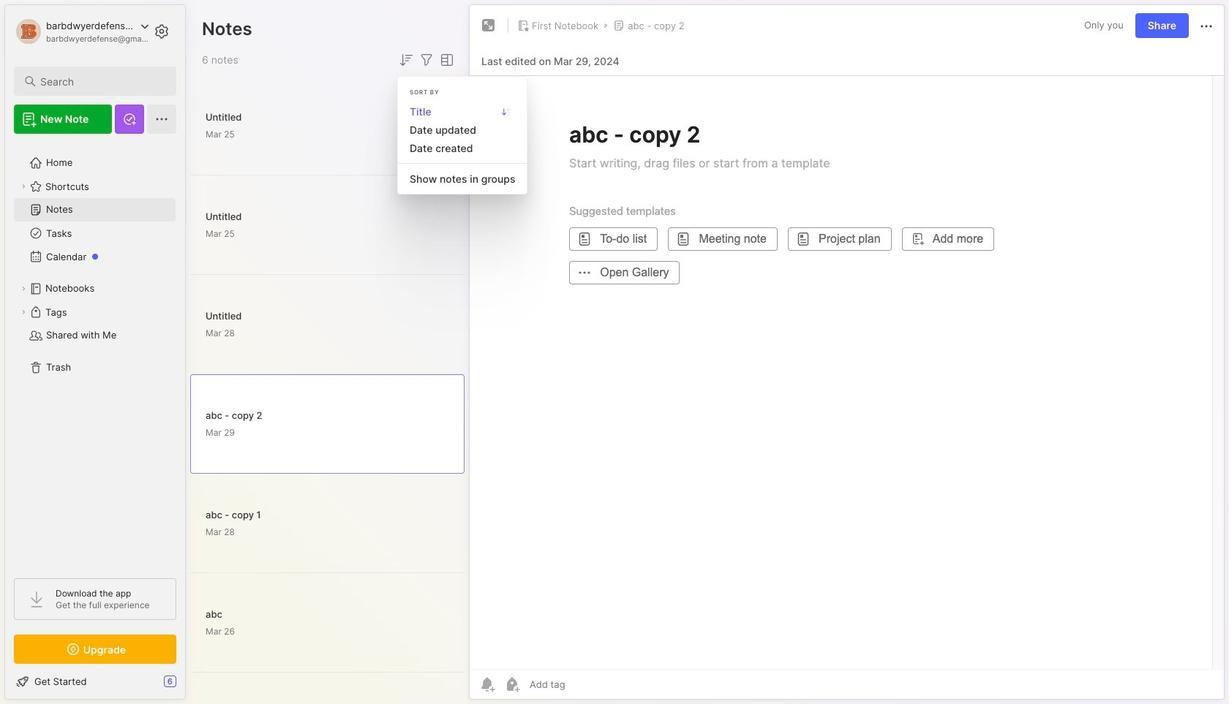 Task type: locate. For each thing, give the bounding box(es) containing it.
View options field
[[436, 51, 456, 69]]

Add filters field
[[418, 51, 436, 69]]

main element
[[0, 0, 190, 705]]

tree
[[5, 143, 185, 566]]

click to collapse image
[[185, 678, 196, 695]]

note window element
[[469, 4, 1226, 704]]

none search field inside main element
[[40, 72, 163, 90]]

Account field
[[14, 17, 149, 46]]

expand note image
[[480, 17, 498, 34]]

more actions image
[[1198, 17, 1216, 35]]

add filters image
[[418, 51, 436, 69]]

None search field
[[40, 72, 163, 90]]



Task type: vqa. For each thing, say whether or not it's contained in the screenshot.
search field inside the main element
yes



Task type: describe. For each thing, give the bounding box(es) containing it.
Search text field
[[40, 75, 163, 89]]

Add tag field
[[529, 679, 639, 692]]

expand tags image
[[19, 308, 28, 317]]

dropdown list menu
[[398, 102, 527, 188]]

Sort options field
[[398, 51, 415, 69]]

settings image
[[153, 23, 171, 40]]

Note Editor text field
[[470, 75, 1225, 670]]

expand notebooks image
[[19, 285, 28, 294]]

tree inside main element
[[5, 143, 185, 566]]

Help and Learning task checklist field
[[5, 671, 185, 694]]

add a reminder image
[[479, 676, 496, 694]]

add tag image
[[504, 676, 521, 694]]

More actions field
[[1198, 16, 1216, 35]]



